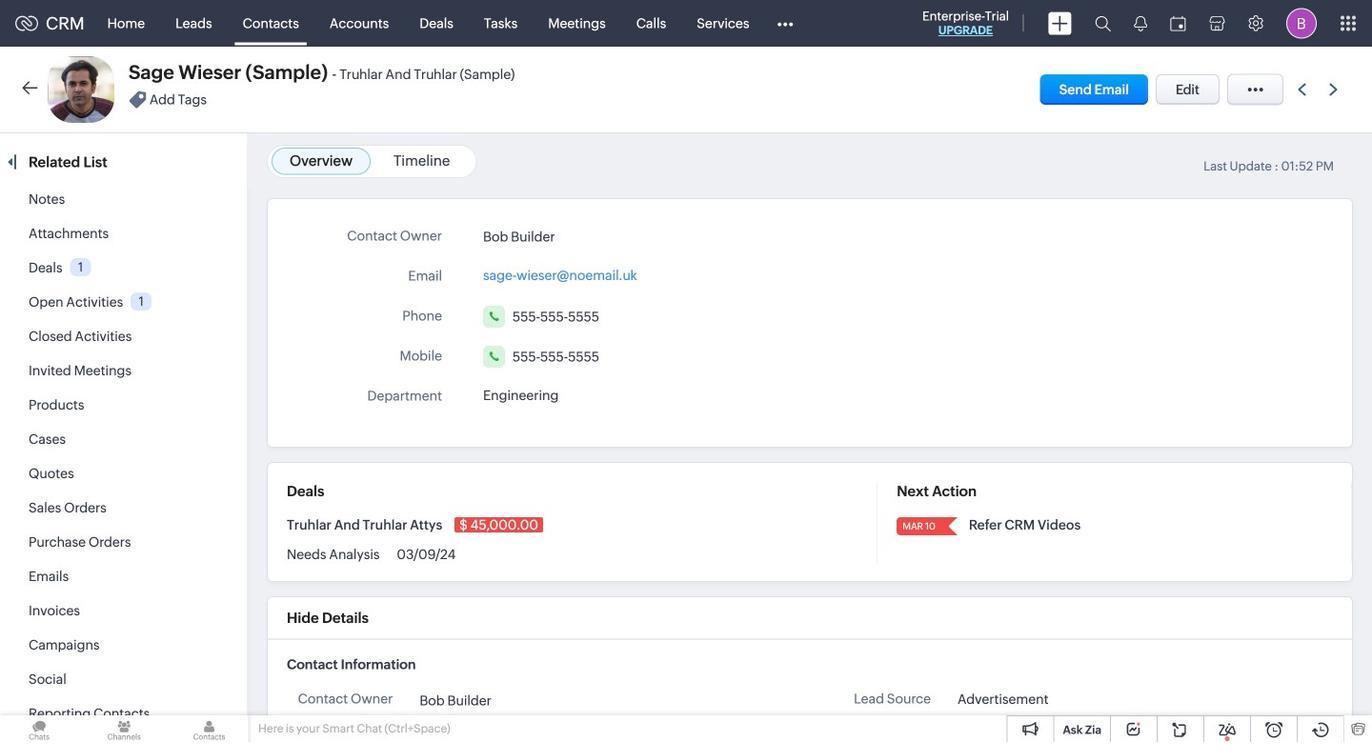 Task type: describe. For each thing, give the bounding box(es) containing it.
Other Modules field
[[765, 8, 806, 39]]

profile element
[[1276, 0, 1329, 46]]

contacts image
[[170, 716, 248, 743]]

profile image
[[1287, 8, 1318, 39]]

create menu element
[[1037, 0, 1084, 46]]

search element
[[1084, 0, 1123, 47]]

create menu image
[[1049, 12, 1073, 35]]



Task type: locate. For each thing, give the bounding box(es) containing it.
next record image
[[1330, 83, 1342, 96]]

signals image
[[1135, 15, 1148, 31]]

logo image
[[15, 16, 38, 31]]

signals element
[[1123, 0, 1159, 47]]

calendar image
[[1171, 16, 1187, 31]]

previous record image
[[1299, 83, 1307, 96]]

chats image
[[0, 716, 78, 743]]

channels image
[[85, 716, 163, 743]]

search image
[[1095, 15, 1112, 31]]



Task type: vqa. For each thing, say whether or not it's contained in the screenshot.
James at the right of the page
no



